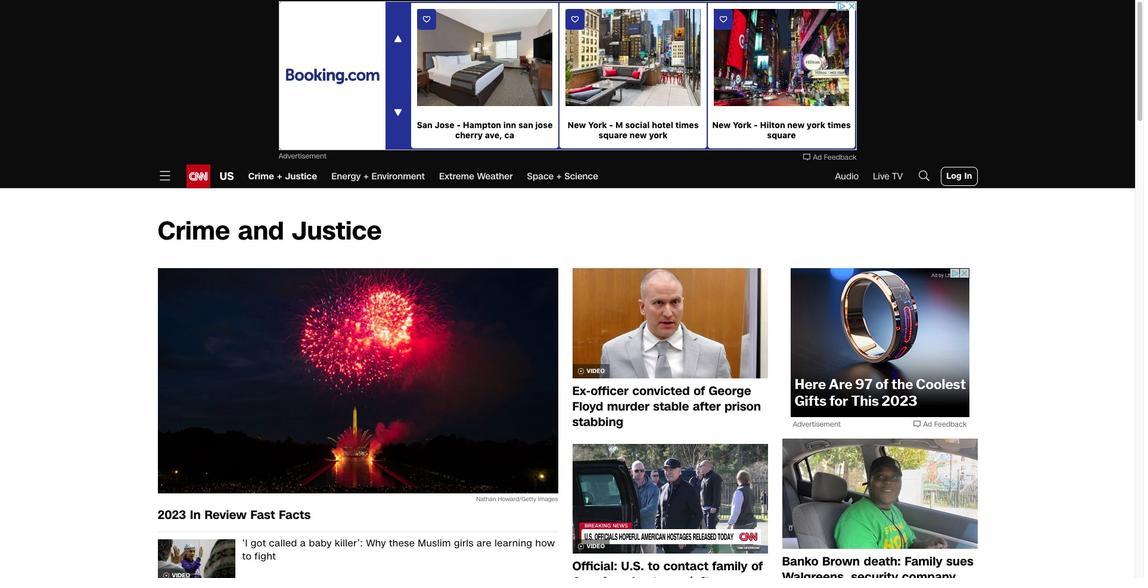 Task type: describe. For each thing, give the bounding box(es) containing it.
ad for the top advertisement region
[[813, 153, 822, 162]]

washington, dc - july 4: fireworks erupt over the washington monument during the independence day fireworks display along the national mall on july 4, 2023 in washington, dc. crowds of people came together to partake in the annual event commemorating the fourth of july celebration. (photo by nathan howard/getty images) image
[[158, 268, 558, 493]]

space + science link
[[527, 164, 598, 188]]

exp arlette saenz us hostages lkl 112404aseg2 cnni us_00002001.png image
[[572, 444, 768, 554]]

nathan howard/getty images
[[476, 495, 558, 504]]

us link
[[210, 164, 234, 188]]

'i got called a baby killer': why these muslim girls are learning how to fight
[[242, 536, 555, 563]]

weather
[[477, 170, 513, 182]]

0 vertical spatial ad feedback
[[813, 153, 857, 162]]

1 horizontal spatial ad feedback
[[923, 420, 967, 429]]

contact
[[664, 558, 709, 575]]

energy
[[331, 170, 361, 182]]

file - in this image taken from video, former minneapolis police officer derek chauvin addresses the court at the hennepin county courthouse, june 25, 2021, in minneapolis. chauvin was convicted in the killing of george floyd. chauvin is making another attempt to overturn his federal civil rights conviction in the 2020 murder of floyd, saying new evidence shows that he didn't cause floyd's death. in a motion filed in federal court monday, nov. 13, 2023, chauvin said he would never have pleaded guilty to the federal charge in 2021 if he had known about the theories of a kansas forensic pathologist with whom he began corresponding in february this year. (court tv via ap, pool, file) image
[[572, 268, 768, 378]]

audio link
[[835, 170, 859, 182]]

live
[[873, 170, 890, 182]]

banko brown death: family sues walgreens, security compan link
[[782, 553, 978, 578]]

death:
[[864, 553, 901, 569]]

prison
[[725, 398, 761, 415]]

family
[[905, 553, 943, 569]]

why
[[366, 536, 386, 550]]

officer
[[591, 382, 629, 399]]

ex-officer convicted of george floyd murder stable after prison stabbing link
[[572, 382, 768, 430]]

crime + justice link
[[248, 164, 317, 188]]

u.s.
[[621, 558, 644, 575]]

log
[[947, 170, 962, 182]]

stabbing
[[572, 413, 624, 430]]

after
[[693, 398, 721, 415]]

crime + justice
[[248, 170, 317, 182]]

muslim woman self defense thumb image
[[158, 539, 235, 578]]

got
[[251, 536, 266, 550]]

feedback for bottom advertisement region
[[934, 420, 967, 429]]

of inside the ex-officer convicted of george floyd murder stable after prison stabbing
[[694, 382, 705, 399]]

log in
[[947, 170, 972, 182]]

2023
[[158, 507, 186, 523]]

1 vertical spatial advertisement region
[[791, 268, 969, 417]]

muslim
[[418, 536, 451, 550]]

2023 in review fast facts link
[[158, 507, 558, 523]]

called
[[269, 536, 297, 550]]

these
[[389, 536, 415, 550]]

to inside the official: u.s. to contact family of american hostages 'after w
[[648, 558, 660, 575]]

convicted
[[632, 382, 690, 399]]

us
[[220, 169, 234, 184]]

environment
[[372, 170, 425, 182]]

+ for space
[[556, 170, 562, 182]]

log in link
[[941, 167, 978, 186]]

0 vertical spatial advertisement region
[[279, 1, 857, 150]]

live tv
[[873, 170, 903, 182]]

how
[[536, 536, 555, 550]]

nathan
[[476, 495, 496, 504]]

energy + environment link
[[331, 164, 425, 188]]

stable
[[653, 398, 689, 415]]

family
[[712, 558, 748, 575]]

murder
[[607, 398, 650, 415]]

in for log
[[965, 170, 972, 182]]

nathan howard/getty images link
[[158, 268, 558, 508]]

ex-officer convicted of george floyd murder stable after prison stabbing
[[572, 382, 761, 430]]

official: u.s. to contact family of american hostages 'after w
[[572, 558, 763, 578]]

fast
[[250, 507, 275, 523]]

banko brown death: family sues walgreens, security compan
[[782, 553, 974, 578]]

video link for to
[[572, 444, 768, 558]]

'i
[[242, 536, 248, 550]]

walgreens,
[[782, 568, 848, 578]]

extreme weather
[[439, 170, 513, 182]]



Task type: vqa. For each thing, say whether or not it's contained in the screenshot.
HAIDILAO.
no



Task type: locate. For each thing, give the bounding box(es) containing it.
to inside 'i got called a baby killer': why these muslim girls are learning how to fight
[[242, 550, 252, 563]]

0 vertical spatial video link
[[572, 268, 768, 383]]

0 horizontal spatial +
[[277, 170, 282, 182]]

video
[[587, 367, 605, 375], [587, 542, 605, 551]]

sues
[[946, 553, 974, 569]]

1 + from the left
[[277, 170, 282, 182]]

search icon image
[[917, 168, 932, 183]]

1 video link from the top
[[572, 268, 768, 383]]

1 horizontal spatial crime
[[248, 170, 274, 182]]

3 + from the left
[[556, 170, 562, 182]]

1 vertical spatial justice
[[292, 214, 382, 249]]

0 vertical spatial video
[[587, 367, 605, 375]]

2 video from the top
[[587, 542, 605, 551]]

1 vertical spatial of
[[751, 558, 763, 575]]

a
[[300, 536, 306, 550]]

science
[[565, 170, 598, 182]]

0 horizontal spatial to
[[242, 550, 252, 563]]

video for ex-
[[587, 367, 605, 375]]

0 horizontal spatial of
[[694, 382, 705, 399]]

1 vertical spatial ad feedback
[[923, 420, 967, 429]]

hostages
[[632, 573, 686, 578]]

space + science
[[527, 170, 598, 182]]

crime
[[248, 170, 274, 182], [158, 214, 230, 249]]

0 vertical spatial of
[[694, 382, 705, 399]]

video link for convicted
[[572, 268, 768, 383]]

ad feedback
[[813, 153, 857, 162], [923, 420, 967, 429]]

to
[[242, 550, 252, 563], [648, 558, 660, 575]]

1 vertical spatial video
[[587, 542, 605, 551]]

open menu icon image
[[158, 168, 172, 183]]

1 vertical spatial video link
[[572, 444, 768, 558]]

images
[[538, 495, 558, 504]]

american
[[572, 573, 628, 578]]

banko brown was fatally shot by a security guard at a walgreens store in san francisco on april 27. image
[[782, 439, 978, 549]]

2 + from the left
[[364, 170, 369, 182]]

official: u.s. to contact family of american hostages 'after w link
[[572, 558, 768, 578]]

1 horizontal spatial to
[[648, 558, 660, 575]]

audio
[[835, 170, 859, 182]]

+ right space
[[556, 170, 562, 182]]

justice down energy
[[292, 214, 382, 249]]

2 horizontal spatial +
[[556, 170, 562, 182]]

in
[[965, 170, 972, 182], [190, 507, 201, 523]]

0 horizontal spatial crime
[[158, 214, 230, 249]]

security
[[851, 568, 898, 578]]

feedback
[[824, 153, 857, 162], [934, 420, 967, 429]]

1 vertical spatial ad
[[923, 420, 932, 429]]

in right log on the top right of the page
[[965, 170, 972, 182]]

2 video link from the top
[[572, 444, 768, 558]]

review
[[205, 507, 247, 523]]

video link
[[572, 268, 768, 383], [572, 444, 768, 558]]

tv
[[892, 170, 903, 182]]

baby
[[309, 536, 332, 550]]

space
[[527, 170, 554, 182]]

0 vertical spatial crime
[[248, 170, 274, 182]]

facts
[[279, 507, 311, 523]]

1 horizontal spatial +
[[364, 170, 369, 182]]

1 horizontal spatial of
[[751, 558, 763, 575]]

brown
[[823, 553, 860, 569]]

1 vertical spatial crime
[[158, 214, 230, 249]]

1 vertical spatial feedback
[[934, 420, 967, 429]]

1 horizontal spatial in
[[965, 170, 972, 182]]

and
[[238, 214, 284, 249]]

2023 in review fast facts
[[158, 507, 311, 523]]

george
[[709, 382, 751, 399]]

1 horizontal spatial ad
[[923, 420, 932, 429]]

0 vertical spatial ad
[[813, 153, 822, 162]]

learning
[[495, 536, 533, 550]]

+ inside "link"
[[364, 170, 369, 182]]

extreme weather link
[[439, 164, 513, 188]]

extreme
[[439, 170, 474, 182]]

justice for crime and justice
[[292, 214, 382, 249]]

banko
[[782, 553, 819, 569]]

ex-
[[572, 382, 591, 399]]

+ right us
[[277, 170, 282, 182]]

1 vertical spatial in
[[190, 507, 201, 523]]

are
[[477, 536, 492, 550]]

1 video from the top
[[587, 367, 605, 375]]

+ for energy
[[364, 170, 369, 182]]

0 horizontal spatial ad
[[813, 153, 822, 162]]

energy + environment
[[331, 170, 425, 182]]

video up officer
[[587, 367, 605, 375]]

1 horizontal spatial feedback
[[934, 420, 967, 429]]

0 horizontal spatial feedback
[[824, 153, 857, 162]]

floyd
[[572, 398, 603, 415]]

0 vertical spatial feedback
[[824, 153, 857, 162]]

+
[[277, 170, 282, 182], [364, 170, 369, 182], [556, 170, 562, 182]]

'i got called a baby killer': why these muslim girls are learning how to fight link
[[235, 536, 565, 578]]

crime for crime + justice
[[248, 170, 274, 182]]

of
[[694, 382, 705, 399], [751, 558, 763, 575]]

ad for bottom advertisement region
[[923, 420, 932, 429]]

0 horizontal spatial in
[[190, 507, 201, 523]]

crime for crime and justice
[[158, 214, 230, 249]]

video up 'official:'
[[587, 542, 605, 551]]

of inside the official: u.s. to contact family of american hostages 'after w
[[751, 558, 763, 575]]

to left fight
[[242, 550, 252, 563]]

to right u.s.
[[648, 558, 660, 575]]

in right 2023
[[190, 507, 201, 523]]

live tv link
[[873, 170, 903, 182]]

0 vertical spatial justice
[[285, 170, 317, 182]]

girls
[[454, 536, 474, 550]]

+ right energy
[[364, 170, 369, 182]]

fight
[[255, 550, 276, 563]]

crime and justice
[[158, 214, 382, 249]]

justice
[[285, 170, 317, 182], [292, 214, 382, 249]]

'after
[[690, 573, 721, 578]]

howard/getty
[[498, 495, 536, 504]]

video for official:
[[587, 542, 605, 551]]

killer':
[[335, 536, 363, 550]]

+ for crime
[[277, 170, 282, 182]]

advertisement region
[[279, 1, 857, 150], [791, 268, 969, 417]]

justice for crime + justice
[[285, 170, 317, 182]]

official:
[[572, 558, 617, 575]]

0 vertical spatial in
[[965, 170, 972, 182]]

0 horizontal spatial ad feedback
[[813, 153, 857, 162]]

justice left energy
[[285, 170, 317, 182]]

ad
[[813, 153, 822, 162], [923, 420, 932, 429]]

of right 'family'
[[751, 558, 763, 575]]

feedback for the top advertisement region
[[824, 153, 857, 162]]

of left "george"
[[694, 382, 705, 399]]

in for 2023
[[190, 507, 201, 523]]



